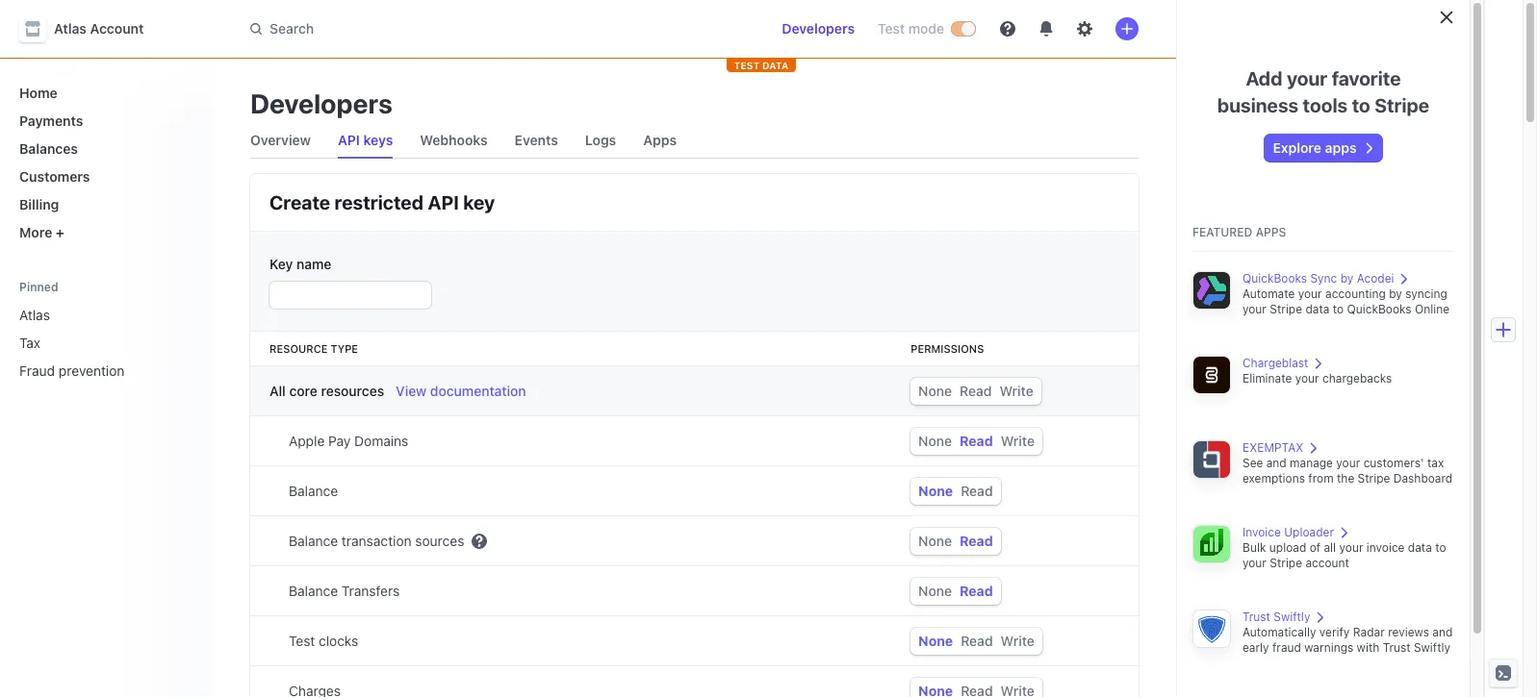 Task type: locate. For each thing, give the bounding box(es) containing it.
0 vertical spatial none read write
[[918, 383, 1033, 399]]

apps right logs
[[643, 132, 677, 148]]

business
[[1217, 94, 1298, 116]]

0 vertical spatial balance
[[289, 483, 338, 500]]

your inside add your favorite business tools to stripe
[[1287, 67, 1327, 90]]

events link
[[507, 127, 566, 154]]

accounting
[[1325, 287, 1386, 301]]

to down favorite on the top of page
[[1352, 94, 1370, 116]]

atlas account
[[54, 20, 144, 37]]

read
[[960, 383, 992, 399], [960, 433, 993, 449], [961, 483, 993, 500], [960, 533, 993, 550], [960, 583, 993, 600], [961, 633, 993, 650]]

billing link
[[12, 189, 196, 220]]

atlas for atlas account
[[54, 20, 87, 37]]

eliminate
[[1243, 372, 1292, 386]]

see and manage your customers' tax exemptions from the stripe dashboard
[[1243, 456, 1453, 486]]

+
[[56, 224, 64, 241]]

0 horizontal spatial swiftly
[[1274, 610, 1310, 625]]

1 vertical spatial write
[[1001, 433, 1035, 449]]

balances link
[[12, 133, 196, 165]]

invoice
[[1367, 541, 1405, 555]]

6 none button from the top
[[918, 633, 953, 650]]

exemptax image
[[1193, 441, 1231, 479]]

api left the keys
[[338, 132, 360, 148]]

atlas inside pinned element
[[19, 307, 50, 323]]

trust
[[1243, 610, 1270, 625], [1383, 641, 1411, 655]]

data
[[1306, 302, 1330, 317], [1408, 541, 1432, 555]]

none read for balance
[[918, 483, 993, 500]]

test left the clocks
[[289, 633, 315, 650]]

0 horizontal spatial apps
[[643, 132, 677, 148]]

1 vertical spatial atlas
[[19, 307, 50, 323]]

1 vertical spatial quickbooks
[[1347, 302, 1412, 317]]

1 none read from the top
[[918, 483, 993, 500]]

swiftly down reviews
[[1414, 641, 1451, 655]]

apple
[[289, 433, 325, 449]]

and up 'exemptions'
[[1266, 456, 1287, 471]]

1 vertical spatial and
[[1433, 626, 1453, 640]]

1 balance from the top
[[289, 483, 338, 500]]

invoice uploader
[[1243, 526, 1334, 540]]

trust down reviews
[[1383, 641, 1411, 655]]

sync
[[1310, 271, 1337, 286]]

and
[[1266, 456, 1287, 471], [1433, 626, 1453, 640]]

uploader
[[1284, 526, 1334, 540]]

0 horizontal spatial data
[[1306, 302, 1330, 317]]

2 vertical spatial none read
[[918, 583, 993, 600]]

1 vertical spatial none read write
[[918, 433, 1035, 449]]

1 vertical spatial data
[[1408, 541, 1432, 555]]

tab list
[[243, 123, 1139, 159]]

2 vertical spatial none read write
[[918, 633, 1035, 650]]

0 horizontal spatial atlas
[[19, 307, 50, 323]]

swiftly up automatically
[[1274, 610, 1310, 625]]

reviews
[[1388, 626, 1429, 640]]

1 vertical spatial developers
[[250, 88, 393, 119]]

by up accounting
[[1340, 271, 1354, 286]]

1 vertical spatial apps
[[1256, 225, 1286, 240]]

home link
[[12, 77, 196, 109]]

explore apps link
[[1265, 135, 1382, 162]]

manage
[[1290, 456, 1333, 471]]

bulk upload of all your invoice data to your stripe account
[[1243, 541, 1446, 571]]

write button for apple pay domains
[[1001, 433, 1035, 449]]

4 none button from the top
[[918, 533, 952, 550]]

1 vertical spatial balance
[[289, 533, 338, 550]]

all core resources
[[269, 383, 384, 399]]

1 horizontal spatial quickbooks
[[1347, 302, 1412, 317]]

exemptax
[[1243, 441, 1304, 455]]

2 none button from the top
[[918, 433, 952, 449]]

trust swiftly image
[[1193, 610, 1231, 649]]

featured apps
[[1193, 225, 1286, 240]]

read button for balance transfers
[[960, 583, 993, 600]]

test left mode
[[878, 20, 905, 37]]

data down 'quickbooks sync by acodei'
[[1306, 302, 1330, 317]]

to inside add your favorite business tools to stripe
[[1352, 94, 1370, 116]]

1 horizontal spatial swiftly
[[1414, 641, 1451, 655]]

none read for balance transfers
[[918, 583, 993, 600]]

quickbooks down accounting
[[1347, 302, 1412, 317]]

3 none read from the top
[[918, 583, 993, 600]]

2 vertical spatial to
[[1435, 541, 1446, 555]]

apps inside apps link
[[643, 132, 677, 148]]

quickbooks inside automate your accounting by syncing your stripe data to quickbooks online
[[1347, 302, 1412, 317]]

2 balance from the top
[[289, 533, 338, 550]]

trust inside automatically verify radar reviews and early fraud warnings with trust swiftly
[[1383, 641, 1411, 655]]

none read write for test clocks
[[918, 633, 1035, 650]]

your up tools
[[1287, 67, 1327, 90]]

none
[[918, 383, 952, 399], [918, 433, 952, 449], [918, 483, 953, 500], [918, 533, 952, 550], [918, 583, 952, 600], [918, 633, 953, 650]]

by down acodei at top
[[1389, 287, 1402, 301]]

1 horizontal spatial data
[[1408, 541, 1432, 555]]

2 vertical spatial balance
[[289, 583, 338, 600]]

api keys
[[338, 132, 393, 148]]

1 vertical spatial test
[[289, 633, 315, 650]]

Key name text field
[[269, 282, 431, 309]]

0 vertical spatial and
[[1266, 456, 1287, 471]]

customers'
[[1364, 456, 1424, 471]]

0 horizontal spatial to
[[1333, 302, 1344, 317]]

to
[[1352, 94, 1370, 116], [1333, 302, 1344, 317], [1435, 541, 1446, 555]]

api left "key"
[[428, 192, 459, 214]]

pinned navigation links element
[[12, 271, 200, 387]]

1 vertical spatial none read
[[918, 533, 993, 550]]

your down bulk
[[1243, 556, 1267, 571]]

0 horizontal spatial and
[[1266, 456, 1287, 471]]

and inside see and manage your customers' tax exemptions from the stripe dashboard
[[1266, 456, 1287, 471]]

write
[[1000, 383, 1033, 399], [1001, 433, 1035, 449], [1001, 633, 1035, 650]]

test for test mode
[[878, 20, 905, 37]]

1 horizontal spatial by
[[1389, 287, 1402, 301]]

payments
[[19, 113, 83, 129]]

balance up test clocks
[[289, 583, 338, 600]]

0 horizontal spatial test
[[289, 633, 315, 650]]

none button for balance
[[918, 483, 953, 500]]

developers up data
[[782, 20, 855, 37]]

2 vertical spatial write button
[[1001, 633, 1035, 650]]

invoice uploader image
[[1193, 526, 1231, 564]]

balance for balance transaction sources
[[289, 533, 338, 550]]

3 none button from the top
[[918, 483, 953, 500]]

your
[[1287, 67, 1327, 90], [1298, 287, 1322, 301], [1243, 302, 1267, 317], [1295, 372, 1319, 386], [1336, 456, 1360, 471], [1339, 541, 1363, 555], [1243, 556, 1267, 571]]

view documentation link
[[396, 382, 526, 401]]

Search search field
[[239, 11, 751, 47]]

data right invoice
[[1408, 541, 1432, 555]]

1 vertical spatial api
[[428, 192, 459, 214]]

test
[[878, 20, 905, 37], [289, 633, 315, 650]]

and inside automatically verify radar reviews and early fraud warnings with trust swiftly
[[1433, 626, 1453, 640]]

exemptions
[[1243, 472, 1305, 486]]

payments link
[[12, 105, 196, 137]]

from
[[1308, 472, 1334, 486]]

0 vertical spatial developers
[[782, 20, 855, 37]]

balance for balance
[[289, 483, 338, 500]]

0 vertical spatial none read
[[918, 483, 993, 500]]

chargeblast image
[[1193, 356, 1231, 395]]

1 none button from the top
[[918, 383, 952, 399]]

0 vertical spatial api
[[338, 132, 360, 148]]

core navigation links element
[[12, 77, 196, 248]]

write button
[[1000, 383, 1033, 399], [1001, 433, 1035, 449], [1001, 633, 1035, 650]]

to right invoice
[[1435, 541, 1446, 555]]

stripe down favorite on the top of page
[[1375, 94, 1429, 116]]

by
[[1340, 271, 1354, 286], [1389, 287, 1402, 301]]

logs link
[[577, 127, 624, 154]]

0 vertical spatial data
[[1306, 302, 1330, 317]]

developers up overview
[[250, 88, 393, 119]]

all
[[269, 383, 286, 399]]

more +
[[19, 224, 64, 241]]

to down accounting
[[1333, 302, 1344, 317]]

1 vertical spatial trust
[[1383, 641, 1411, 655]]

tax
[[19, 335, 40, 351]]

none read
[[918, 483, 993, 500], [918, 533, 993, 550], [918, 583, 993, 600]]

and right reviews
[[1433, 626, 1453, 640]]

search
[[269, 20, 314, 37]]

stripe down automate
[[1270, 302, 1302, 317]]

1 horizontal spatial and
[[1433, 626, 1453, 640]]

apps link
[[636, 127, 684, 154]]

trust swiftly
[[1243, 610, 1310, 625]]

invoice
[[1243, 526, 1281, 540]]

stripe down "customers'"
[[1358, 472, 1390, 486]]

developers link
[[774, 13, 862, 44]]

1 horizontal spatial trust
[[1383, 641, 1411, 655]]

Search text field
[[239, 11, 751, 47]]

0 vertical spatial by
[[1340, 271, 1354, 286]]

domains
[[354, 433, 408, 449]]

your down 'quickbooks sync by acodei'
[[1298, 287, 1322, 301]]

2 vertical spatial write
[[1001, 633, 1035, 650]]

tools
[[1303, 94, 1348, 116]]

favorite
[[1332, 67, 1401, 90]]

balance transfers
[[289, 583, 400, 600]]

0 vertical spatial trust
[[1243, 610, 1270, 625]]

quickbooks up automate
[[1243, 271, 1307, 286]]

balance down apple
[[289, 483, 338, 500]]

quickbooks
[[1243, 271, 1307, 286], [1347, 302, 1412, 317]]

0 vertical spatial swiftly
[[1274, 610, 1310, 625]]

billing
[[19, 196, 59, 213]]

1 horizontal spatial test
[[878, 20, 905, 37]]

atlas down "pinned"
[[19, 307, 50, 323]]

0 horizontal spatial by
[[1340, 271, 1354, 286]]

1 vertical spatial to
[[1333, 302, 1344, 317]]

1 horizontal spatial atlas
[[54, 20, 87, 37]]

webhooks link
[[412, 127, 495, 154]]

2 none read from the top
[[918, 533, 993, 550]]

stripe inside add your favorite business tools to stripe
[[1375, 94, 1429, 116]]

settings image
[[1077, 21, 1092, 37]]

1 horizontal spatial to
[[1352, 94, 1370, 116]]

key
[[463, 192, 495, 214]]

balance up balance transfers
[[289, 533, 338, 550]]

stripe down upload
[[1270, 556, 1302, 571]]

chargeblast
[[1243, 356, 1308, 371]]

all
[[1324, 541, 1336, 555]]

documentation
[[430, 383, 526, 399]]

apps right featured
[[1256, 225, 1286, 240]]

1 none read write from the top
[[918, 383, 1033, 399]]

developers
[[782, 20, 855, 37], [250, 88, 393, 119]]

atlas left "account"
[[54, 20, 87, 37]]

1 horizontal spatial api
[[428, 192, 459, 214]]

api inside tab list
[[338, 132, 360, 148]]

3 none read write from the top
[[918, 633, 1035, 650]]

1 horizontal spatial apps
[[1256, 225, 1286, 240]]

1 vertical spatial by
[[1389, 287, 1402, 301]]

type
[[331, 343, 358, 355]]

2 none read write from the top
[[918, 433, 1035, 449]]

atlas inside button
[[54, 20, 87, 37]]

more
[[19, 224, 52, 241]]

1 vertical spatial write button
[[1001, 433, 1035, 449]]

5 none from the top
[[918, 583, 952, 600]]

0 vertical spatial apps
[[643, 132, 677, 148]]

none button
[[918, 383, 952, 399], [918, 433, 952, 449], [918, 483, 953, 500], [918, 533, 952, 550], [918, 583, 952, 600], [918, 633, 953, 650]]

0 vertical spatial atlas
[[54, 20, 87, 37]]

to inside automate your accounting by syncing your stripe data to quickbooks online
[[1333, 302, 1344, 317]]

read button for test clocks
[[961, 633, 993, 650]]

swiftly
[[1274, 610, 1310, 625], [1414, 641, 1451, 655]]

apps
[[1325, 140, 1357, 156]]

fraud
[[1272, 641, 1301, 655]]

read button for balance
[[961, 483, 993, 500]]

chargebacks
[[1322, 372, 1392, 386]]

balance
[[289, 483, 338, 500], [289, 533, 338, 550], [289, 583, 338, 600]]

trust up automatically
[[1243, 610, 1270, 625]]

3 balance from the top
[[289, 583, 338, 600]]

0 horizontal spatial quickbooks
[[1243, 271, 1307, 286]]

0 horizontal spatial api
[[338, 132, 360, 148]]

none read write for apple pay domains
[[918, 433, 1035, 449]]

data inside the bulk upload of all your invoice data to your stripe account
[[1408, 541, 1432, 555]]

automatically verify radar reviews and early fraud warnings with trust swiftly
[[1243, 626, 1453, 655]]

atlas
[[54, 20, 87, 37], [19, 307, 50, 323]]

overview link
[[243, 127, 319, 154]]

online
[[1415, 302, 1450, 317]]

5 none button from the top
[[918, 583, 952, 600]]

0 vertical spatial test
[[878, 20, 905, 37]]

0 vertical spatial to
[[1352, 94, 1370, 116]]

none button for test clocks
[[918, 633, 953, 650]]

quickbooks sync by acodei image
[[1193, 271, 1231, 310]]

2 horizontal spatial to
[[1435, 541, 1446, 555]]

1 vertical spatial swiftly
[[1414, 641, 1451, 655]]

0 vertical spatial write
[[1000, 383, 1033, 399]]

prevention
[[59, 363, 125, 379]]

balances
[[19, 141, 78, 157]]

your up the
[[1336, 456, 1360, 471]]



Task type: vqa. For each thing, say whether or not it's contained in the screenshot.
"RECENT" element
no



Task type: describe. For each thing, give the bounding box(es) containing it.
to inside the bulk upload of all your invoice data to your stripe account
[[1435, 541, 1446, 555]]

tab list containing overview
[[243, 123, 1139, 159]]

mode
[[908, 20, 944, 37]]

eliminate your chargebacks
[[1243, 372, 1392, 386]]

your down automate
[[1243, 302, 1267, 317]]

4 none from the top
[[918, 533, 952, 550]]

resource
[[269, 343, 328, 355]]

account
[[1306, 556, 1349, 571]]

automate
[[1243, 287, 1295, 301]]

automate your accounting by syncing your stripe data to quickbooks online
[[1243, 287, 1450, 317]]

fraud prevention link
[[12, 355, 196, 387]]

data
[[762, 60, 789, 71]]

0 vertical spatial write button
[[1000, 383, 1033, 399]]

dashboard
[[1393, 472, 1453, 486]]

help image
[[1000, 21, 1015, 37]]

transaction
[[342, 533, 412, 550]]

explore apps
[[1273, 140, 1357, 156]]

0 vertical spatial quickbooks
[[1243, 271, 1307, 286]]

api keys link
[[330, 127, 401, 154]]

0 horizontal spatial developers
[[250, 88, 393, 119]]

verify
[[1319, 626, 1350, 640]]

resource type
[[269, 343, 358, 355]]

create restricted api key
[[269, 192, 495, 214]]

sources
[[415, 533, 464, 550]]

apple pay domains
[[289, 433, 408, 449]]

webhooks
[[420, 132, 488, 148]]

see
[[1243, 456, 1263, 471]]

tax link
[[12, 327, 196, 359]]

0 horizontal spatial trust
[[1243, 610, 1270, 625]]

stripe inside the bulk upload of all your invoice data to your stripe account
[[1270, 556, 1302, 571]]

warnings
[[1304, 641, 1354, 655]]

pinned
[[19, 280, 58, 295]]

write for apple pay domains
[[1001, 433, 1035, 449]]

1 horizontal spatial developers
[[782, 20, 855, 37]]

bulk
[[1243, 541, 1266, 555]]

clocks
[[319, 633, 358, 650]]

test mode
[[878, 20, 944, 37]]

6 none from the top
[[918, 633, 953, 650]]

featured
[[1193, 225, 1253, 240]]

stripe inside see and manage your customers' tax exemptions from the stripe dashboard
[[1358, 472, 1390, 486]]

1 none from the top
[[918, 383, 952, 399]]

home
[[19, 85, 57, 101]]

customers link
[[12, 161, 196, 192]]

logs
[[585, 132, 616, 148]]

3 none from the top
[[918, 483, 953, 500]]

atlas link
[[12, 299, 196, 331]]

of
[[1310, 541, 1321, 555]]

name
[[296, 256, 331, 272]]

add
[[1246, 67, 1283, 90]]

your down chargeblast
[[1295, 372, 1319, 386]]

core
[[289, 383, 317, 399]]

write for test clocks
[[1001, 633, 1035, 650]]

early
[[1243, 641, 1269, 655]]

your right 'all'
[[1339, 541, 1363, 555]]

balance for balance transfers
[[289, 583, 338, 600]]

pay
[[328, 433, 351, 449]]

transfers
[[342, 583, 400, 600]]

stripe inside automate your accounting by syncing your stripe data to quickbooks online
[[1270, 302, 1302, 317]]

2 none from the top
[[918, 433, 952, 449]]

quickbooks sync by acodei
[[1243, 271, 1394, 286]]

test data
[[734, 60, 789, 71]]

acodei
[[1357, 271, 1394, 286]]

automatically
[[1243, 626, 1316, 640]]

atlas for atlas
[[19, 307, 50, 323]]

data inside automate your accounting by syncing your stripe data to quickbooks online
[[1306, 302, 1330, 317]]

resources
[[321, 383, 384, 399]]

events
[[515, 132, 558, 148]]

fraud
[[19, 363, 55, 379]]

restricted
[[335, 192, 423, 214]]

keys
[[363, 132, 393, 148]]

add your favorite business tools to stripe
[[1217, 67, 1429, 116]]

atlas account button
[[19, 15, 163, 42]]

customers
[[19, 168, 90, 185]]

account
[[90, 20, 144, 37]]

by inside automate your accounting by syncing your stripe data to quickbooks online
[[1389, 287, 1402, 301]]

permissions
[[911, 343, 984, 355]]

swiftly inside automatically verify radar reviews and early fraud warnings with trust swiftly
[[1414, 641, 1451, 655]]

create
[[269, 192, 330, 214]]

test for test clocks
[[289, 633, 315, 650]]

pinned element
[[12, 299, 196, 387]]

balance transaction sources
[[289, 533, 464, 550]]

upload
[[1269, 541, 1306, 555]]

test clocks
[[289, 633, 358, 650]]

tax
[[1427, 456, 1444, 471]]

write button for test clocks
[[1001, 633, 1035, 650]]

explore
[[1273, 140, 1322, 156]]

your inside see and manage your customers' tax exemptions from the stripe dashboard
[[1336, 456, 1360, 471]]

view
[[396, 383, 427, 399]]

the
[[1337, 472, 1354, 486]]

none button for apple pay domains
[[918, 433, 952, 449]]

key name
[[269, 256, 331, 272]]

test
[[734, 60, 760, 71]]

read button for apple pay domains
[[960, 433, 993, 449]]

with
[[1357, 641, 1380, 655]]

radar
[[1353, 626, 1385, 640]]

none button for balance transfers
[[918, 583, 952, 600]]

overview
[[250, 132, 311, 148]]



